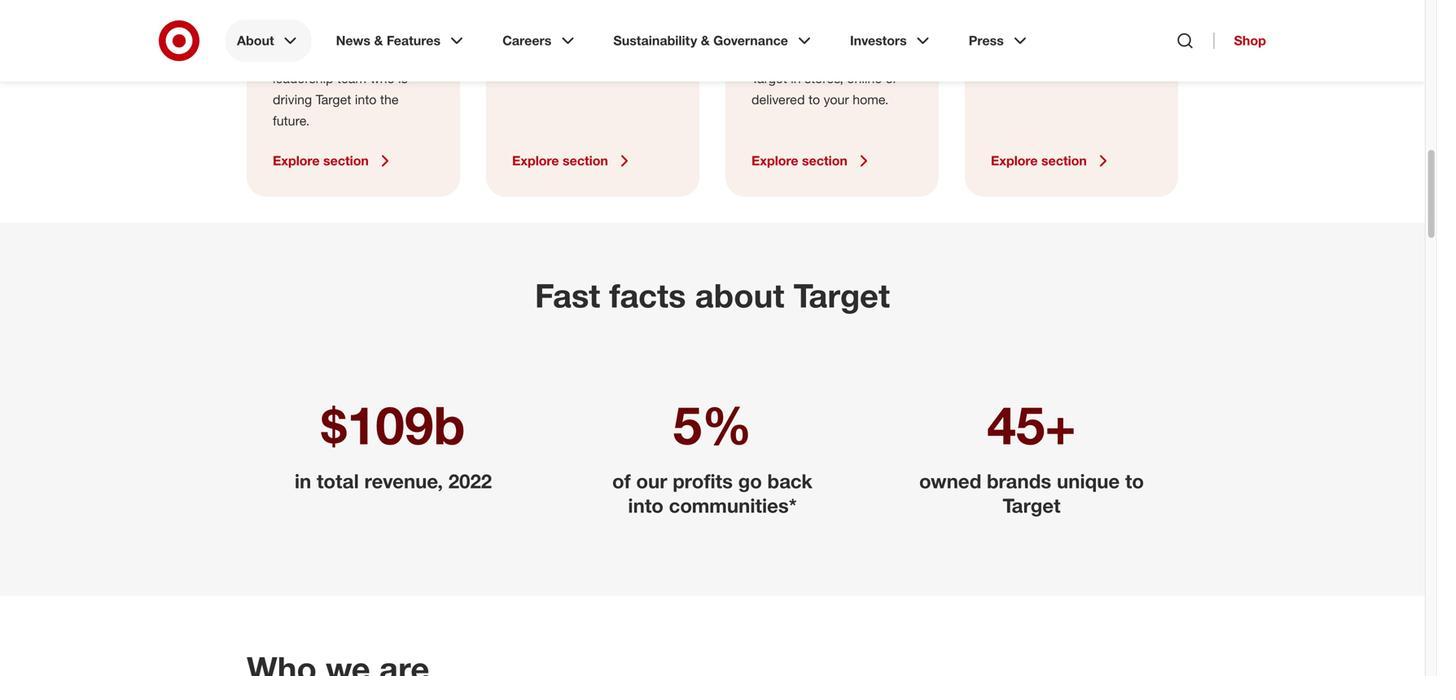 Task type: describe. For each thing, give the bounding box(es) containing it.
sustainability & governance
[[614, 33, 789, 48]]

1 horizontal spatial to
[[846, 7, 857, 23]]

3 explore section link from the left
[[752, 151, 913, 171]]

unique
[[1057, 469, 1120, 493]]

0 vertical spatial and
[[410, 7, 432, 23]]

of our profits go back into communities*
[[613, 469, 813, 517]]

1 explore from the left
[[273, 153, 320, 169]]

our down the company
[[347, 28, 366, 44]]

the down who
[[380, 92, 399, 108]]

go
[[739, 469, 762, 493]]

who we are today is rooted in our company history and the vision of our founders. learn more, and meet the leadership team who is driving target into the future.
[[273, 0, 434, 129]]

history
[[367, 7, 406, 23]]

the up learn at the top of page
[[273, 28, 291, 44]]

owned
[[920, 469, 982, 493]]

2 vertical spatial in
[[295, 469, 311, 493]]

investors
[[850, 33, 907, 48]]

today
[[346, 0, 379, 2]]

2 explore section from the left
[[512, 153, 608, 169]]

who
[[370, 70, 395, 86]]

rooted
[[395, 0, 434, 2]]

& for governance
[[701, 33, 710, 48]]

driving
[[273, 92, 312, 108]]

back
[[768, 469, 813, 493]]

shop link
[[1214, 33, 1267, 49]]

of inside 'of our profits go back into communities*'
[[613, 469, 631, 493]]

founders.
[[370, 28, 424, 44]]

4 explore section from the left
[[991, 153, 1087, 169]]

the inside from our exclusive only-at- target offerings to the national brands our guests expect, you can shop target in stores, online or delivered to your home.
[[861, 7, 879, 23]]

0 horizontal spatial to
[[809, 92, 821, 108]]

3 explore from the left
[[752, 153, 799, 169]]

fast
[[535, 275, 601, 315]]

company
[[309, 7, 363, 23]]

from our exclusive only-at- target offerings to the national brands our guests expect, you can shop target in stores, online or delivered to your home.
[[752, 0, 911, 108]]

4 section from the left
[[1042, 153, 1087, 169]]

we
[[303, 0, 320, 2]]

3 explore section from the left
[[752, 153, 848, 169]]

our inside 'of our profits go back into communities*'
[[637, 469, 668, 493]]

2 section from the left
[[563, 153, 608, 169]]

profits
[[673, 469, 733, 493]]

45+
[[988, 393, 1077, 457]]

1 explore section from the left
[[273, 153, 369, 169]]

target inside who we are today is rooted in our company history and the vision of our founders. learn more, and meet the leadership team who is driving target into the future.
[[316, 92, 351, 108]]

meet
[[372, 49, 401, 65]]

to inside owned brands unique to target
[[1126, 469, 1145, 493]]

governance
[[714, 33, 789, 48]]

stores,
[[805, 70, 844, 86]]

shop
[[848, 49, 877, 65]]

at-
[[894, 0, 911, 2]]

about
[[695, 275, 785, 315]]

leadership
[[273, 70, 334, 86]]

online
[[847, 70, 882, 86]]

home.
[[853, 92, 889, 108]]

4 explore section link from the left
[[991, 151, 1153, 171]]

more,
[[309, 49, 342, 65]]

or
[[886, 70, 898, 86]]

in inside from our exclusive only-at- target offerings to the national brands our guests expect, you can shop target in stores, online or delivered to your home.
[[791, 70, 801, 86]]

expect,
[[752, 49, 795, 65]]

news & features
[[336, 33, 441, 48]]

& for features
[[374, 33, 383, 48]]

in total revenue, 2022
[[295, 469, 492, 493]]

team
[[337, 70, 367, 86]]

1 explore section link from the left
[[273, 151, 434, 171]]

facts
[[610, 275, 686, 315]]

revenue,
[[365, 469, 443, 493]]

target inside owned brands unique to target
[[1003, 494, 1061, 517]]

vision
[[295, 28, 329, 44]]

shop
[[1235, 33, 1267, 48]]

future.
[[273, 113, 310, 129]]

investors link
[[839, 20, 945, 62]]

from
[[752, 0, 782, 2]]

2022
[[449, 469, 492, 493]]

news
[[336, 33, 371, 48]]

0 vertical spatial is
[[382, 0, 392, 2]]



Task type: vqa. For each thing, say whether or not it's contained in the screenshot.


Task type: locate. For each thing, give the bounding box(es) containing it.
1 vertical spatial in
[[791, 70, 801, 86]]

brands
[[801, 28, 842, 44], [987, 469, 1052, 493]]

communities*
[[669, 494, 797, 517]]

learn
[[273, 49, 306, 65]]

0 horizontal spatial &
[[374, 33, 383, 48]]

is
[[382, 0, 392, 2], [398, 70, 408, 86]]

your
[[824, 92, 849, 108]]

only-
[[865, 0, 894, 2]]

sustainability & governance link
[[602, 20, 826, 62]]

& up meet
[[374, 33, 383, 48]]

1 horizontal spatial &
[[701, 33, 710, 48]]

is up the history
[[382, 0, 392, 2]]

0 horizontal spatial of
[[332, 28, 343, 44]]

5%
[[673, 393, 752, 457]]

careers
[[503, 33, 552, 48]]

who
[[273, 0, 300, 2]]

1 section from the left
[[323, 153, 369, 169]]

press
[[969, 33, 1004, 48]]

0 vertical spatial in
[[273, 7, 283, 23]]

0 vertical spatial of
[[332, 28, 343, 44]]

our up shop
[[845, 28, 864, 44]]

explore section link
[[273, 151, 434, 171], [512, 151, 674, 171], [752, 151, 913, 171], [991, 151, 1153, 171]]

of down the company
[[332, 28, 343, 44]]

and down news
[[346, 49, 368, 65]]

you
[[799, 49, 820, 65]]

$109b
[[321, 393, 466, 457]]

0 horizontal spatial is
[[382, 0, 392, 2]]

total
[[317, 469, 359, 493]]

2 vertical spatial to
[[1126, 469, 1145, 493]]

1 vertical spatial of
[[613, 469, 631, 493]]

1 horizontal spatial in
[[295, 469, 311, 493]]

0 vertical spatial into
[[355, 92, 377, 108]]

1 horizontal spatial of
[[613, 469, 631, 493]]

0 horizontal spatial in
[[273, 7, 283, 23]]

2 & from the left
[[701, 33, 710, 48]]

1 vertical spatial and
[[346, 49, 368, 65]]

press link
[[958, 20, 1042, 62]]

& left governance
[[701, 33, 710, 48]]

features
[[387, 33, 441, 48]]

2 explore from the left
[[512, 153, 559, 169]]

1 vertical spatial is
[[398, 70, 408, 86]]

sustainability
[[614, 33, 698, 48]]

of inside who we are today is rooted in our company history and the vision of our founders. learn more, and meet the leadership team who is driving target into the future.
[[332, 28, 343, 44]]

1 & from the left
[[374, 33, 383, 48]]

1 horizontal spatial and
[[410, 7, 432, 23]]

1 vertical spatial to
[[809, 92, 821, 108]]

our
[[786, 0, 805, 2], [287, 7, 306, 23], [347, 28, 366, 44], [845, 28, 864, 44], [637, 469, 668, 493]]

and
[[410, 7, 432, 23], [346, 49, 368, 65]]

our left profits
[[637, 469, 668, 493]]

and down rooted
[[410, 7, 432, 23]]

0 horizontal spatial brands
[[801, 28, 842, 44]]

is right who
[[398, 70, 408, 86]]

to
[[846, 7, 857, 23], [809, 92, 821, 108], [1126, 469, 1145, 493]]

0 vertical spatial brands
[[801, 28, 842, 44]]

of left profits
[[613, 469, 631, 493]]

offerings
[[791, 7, 842, 23]]

in down 'you'
[[791, 70, 801, 86]]

explore
[[273, 153, 320, 169], [512, 153, 559, 169], [752, 153, 799, 169], [991, 153, 1038, 169]]

careers link
[[491, 20, 589, 62]]

to right 'unique'
[[1126, 469, 1145, 493]]

0 horizontal spatial and
[[346, 49, 368, 65]]

into inside who we are today is rooted in our company history and the vision of our founders. learn more, and meet the leadership team who is driving target into the future.
[[355, 92, 377, 108]]

target
[[752, 7, 788, 23], [752, 70, 788, 86], [316, 92, 351, 108], [794, 275, 890, 315], [1003, 494, 1061, 517]]

to left your
[[809, 92, 821, 108]]

4 explore from the left
[[991, 153, 1038, 169]]

our down who
[[287, 7, 306, 23]]

into
[[355, 92, 377, 108], [628, 494, 664, 517]]

exclusive
[[808, 0, 862, 2]]

1 vertical spatial brands
[[987, 469, 1052, 493]]

brands down the 45+
[[987, 469, 1052, 493]]

national
[[752, 28, 798, 44]]

guests
[[868, 28, 907, 44]]

1 horizontal spatial brands
[[987, 469, 1052, 493]]

about
[[237, 33, 274, 48]]

to down exclusive
[[846, 7, 857, 23]]

are
[[324, 0, 342, 2]]

1 horizontal spatial is
[[398, 70, 408, 86]]

in inside who we are today is rooted in our company history and the vision of our founders. learn more, and meet the leadership team who is driving target into the future.
[[273, 7, 283, 23]]

can
[[823, 49, 845, 65]]

brands inside from our exclusive only-at- target offerings to the national brands our guests expect, you can shop target in stores, online or delivered to your home.
[[801, 28, 842, 44]]

of
[[332, 28, 343, 44], [613, 469, 631, 493]]

section
[[323, 153, 369, 169], [563, 153, 608, 169], [802, 153, 848, 169], [1042, 153, 1087, 169]]

the down only-
[[861, 7, 879, 23]]

into inside 'of our profits go back into communities*'
[[628, 494, 664, 517]]

owned brands unique to target
[[920, 469, 1145, 517]]

explore section
[[273, 153, 369, 169], [512, 153, 608, 169], [752, 153, 848, 169], [991, 153, 1087, 169]]

the
[[861, 7, 879, 23], [273, 28, 291, 44], [405, 49, 423, 65], [380, 92, 399, 108]]

&
[[374, 33, 383, 48], [701, 33, 710, 48]]

brands inside owned brands unique to target
[[987, 469, 1052, 493]]

fast facts about target
[[535, 275, 890, 315]]

in
[[273, 7, 283, 23], [791, 70, 801, 86], [295, 469, 311, 493]]

0 vertical spatial to
[[846, 7, 857, 23]]

0 horizontal spatial into
[[355, 92, 377, 108]]

2 horizontal spatial in
[[791, 70, 801, 86]]

our up offerings
[[786, 0, 805, 2]]

2 explore section link from the left
[[512, 151, 674, 171]]

delivered
[[752, 92, 805, 108]]

the down 'features'
[[405, 49, 423, 65]]

3 section from the left
[[802, 153, 848, 169]]

1 horizontal spatial into
[[628, 494, 664, 517]]

in left total
[[295, 469, 311, 493]]

brands down offerings
[[801, 28, 842, 44]]

news & features link
[[325, 20, 478, 62]]

in down who
[[273, 7, 283, 23]]

2 horizontal spatial to
[[1126, 469, 1145, 493]]

about link
[[226, 20, 312, 62]]

1 vertical spatial into
[[628, 494, 664, 517]]



